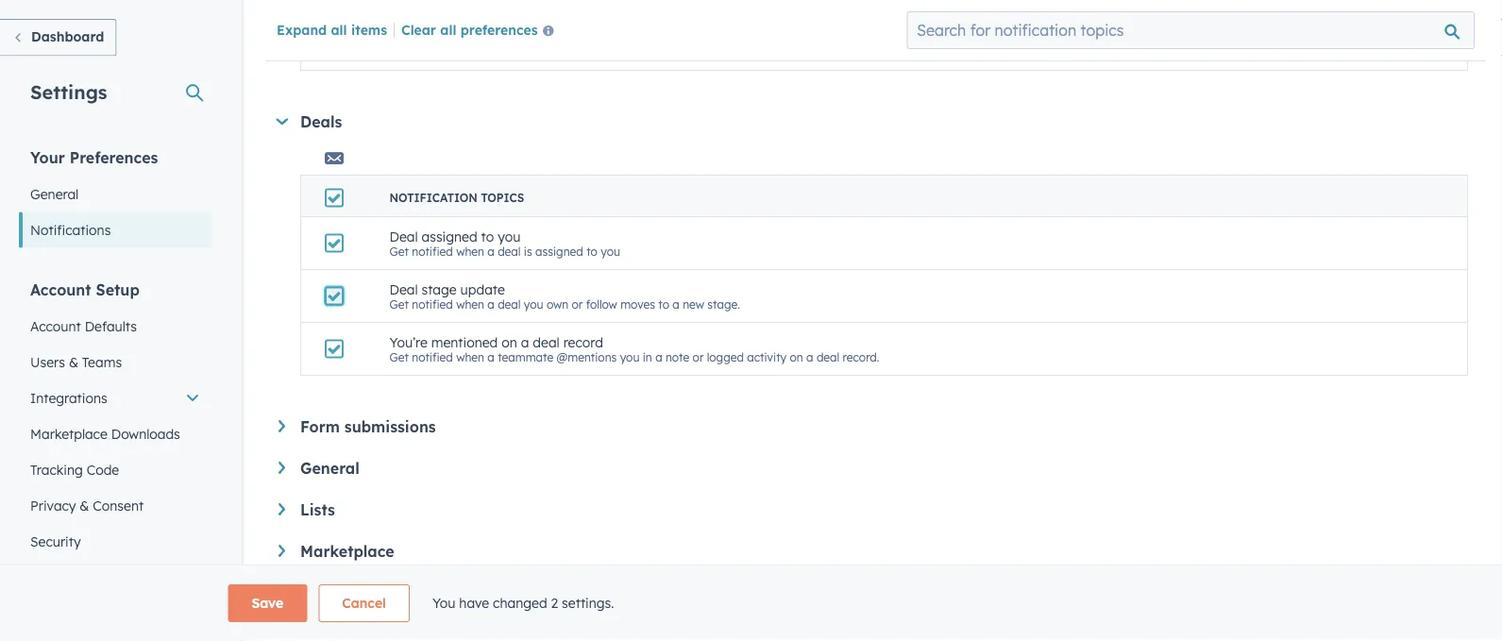 Task type: vqa. For each thing, say whether or not it's contained in the screenshot.
Expand all items
yes



Task type: locate. For each thing, give the bounding box(es) containing it.
you inside you're mentioned on a dashboard get notified when a teammate @mentions you in a note on a dashboard or in a dashboard description.
[[620, 45, 640, 59]]

2 deal from the top
[[389, 281, 418, 297]]

deal for deal assigned to you
[[389, 228, 418, 244]]

0 vertical spatial you're
[[389, 29, 427, 45]]

you
[[620, 45, 640, 59], [498, 228, 521, 244], [601, 244, 620, 258], [524, 297, 543, 311], [620, 350, 640, 364]]

when inside you're mentioned on a dashboard get notified when a teammate @mentions you in a note on a dashboard or in a dashboard description.
[[456, 45, 484, 59]]

notification topics
[[389, 191, 524, 205]]

you're right the items
[[389, 29, 427, 45]]

caret image left "form"
[[279, 420, 285, 432]]

deal left is
[[498, 244, 521, 258]]

save button
[[228, 584, 307, 622]]

security
[[30, 533, 81, 550]]

1 vertical spatial deal
[[389, 281, 418, 297]]

account
[[30, 280, 91, 299], [30, 318, 81, 334]]

teammate inside "you're mentioned on a deal record get notified when a teammate @mentions you in a note or logged activity on a deal record."
[[498, 350, 553, 364]]

& right the privacy
[[80, 497, 89, 514]]

all
[[331, 21, 347, 38], [440, 21, 456, 38]]

account inside account defaults link
[[30, 318, 81, 334]]

2 horizontal spatial or
[[781, 45, 792, 59]]

1 vertical spatial caret image
[[279, 503, 285, 515]]

0 horizontal spatial or
[[572, 297, 583, 311]]

notified inside deal stage update get notified when a deal you own or follow moves to a new stage.
[[412, 297, 453, 311]]

deals
[[300, 112, 342, 131]]

you're
[[389, 29, 427, 45], [389, 334, 427, 350]]

2 account from the top
[[30, 318, 81, 334]]

marketplace down integrations
[[30, 425, 107, 442]]

0 vertical spatial note
[[666, 45, 690, 59]]

1 vertical spatial @mentions
[[557, 350, 617, 364]]

2 you're from the top
[[389, 334, 427, 350]]

expand all items
[[277, 21, 387, 38]]

1 horizontal spatial all
[[440, 21, 456, 38]]

notified down stage
[[412, 350, 453, 364]]

lists
[[300, 500, 335, 519]]

0 vertical spatial account
[[30, 280, 91, 299]]

get down notification
[[389, 244, 409, 258]]

0 horizontal spatial dashboard
[[533, 29, 600, 45]]

1 get from the top
[[389, 45, 409, 59]]

marketplace down "lists"
[[300, 542, 394, 561]]

1 horizontal spatial dashboard
[[719, 45, 777, 59]]

deal
[[389, 228, 418, 244], [389, 281, 418, 297]]

1 deal from the top
[[389, 228, 418, 244]]

you
[[432, 595, 456, 611]]

account for account defaults
[[30, 318, 81, 334]]

0 vertical spatial teammate
[[498, 45, 553, 59]]

general inside your preferences element
[[30, 186, 79, 202]]

notified left the update
[[412, 297, 453, 311]]

1 horizontal spatial general
[[300, 459, 360, 478]]

2 when from the top
[[456, 244, 484, 258]]

all right clear
[[440, 21, 456, 38]]

marketplace inside account setup 'element'
[[30, 425, 107, 442]]

deal stage update get notified when a deal you own or follow moves to a new stage.
[[389, 281, 740, 311]]

form
[[300, 417, 340, 436]]

caret image
[[276, 118, 288, 125], [279, 420, 285, 432]]

when inside "you're mentioned on a deal record get notified when a teammate @mentions you in a note or logged activity on a deal record."
[[456, 350, 484, 364]]

4 notified from the top
[[412, 350, 453, 364]]

integrations
[[30, 389, 107, 406]]

2 horizontal spatial to
[[658, 297, 669, 311]]

&
[[69, 354, 78, 370], [80, 497, 89, 514]]

caret image inside general dropdown button
[[279, 462, 285, 474]]

& for users
[[69, 354, 78, 370]]

4 get from the top
[[389, 350, 409, 364]]

all for clear
[[440, 21, 456, 38]]

0 horizontal spatial all
[[331, 21, 347, 38]]

0 vertical spatial mentioned
[[431, 29, 498, 45]]

to right moves
[[658, 297, 669, 311]]

0 vertical spatial caret image
[[276, 118, 288, 125]]

caret image inside marketplace dropdown button
[[279, 545, 285, 557]]

assigned right is
[[535, 244, 583, 258]]

2 get from the top
[[389, 244, 409, 258]]

teammate down the preferences
[[498, 45, 553, 59]]

1 horizontal spatial or
[[693, 350, 704, 364]]

your
[[30, 148, 65, 167]]

when down the update
[[456, 350, 484, 364]]

0 horizontal spatial general
[[30, 186, 79, 202]]

2 horizontal spatial dashboard
[[818, 45, 876, 59]]

caret image inside the deals dropdown button
[[276, 118, 288, 125]]

preferences
[[70, 148, 158, 167]]

2 @mentions from the top
[[557, 350, 617, 364]]

1 vertical spatial &
[[80, 497, 89, 514]]

when down deal assigned to you get notified when a deal is assigned to you
[[456, 297, 484, 311]]

clear all preferences button
[[401, 20, 561, 42]]

when down the clear all preferences
[[456, 45, 484, 59]]

you're down stage
[[389, 334, 427, 350]]

0 vertical spatial marketplace
[[30, 425, 107, 442]]

0 horizontal spatial marketplace
[[30, 425, 107, 442]]

notified
[[412, 45, 453, 59], [412, 244, 453, 258], [412, 297, 453, 311], [412, 350, 453, 364]]

@mentions
[[557, 45, 617, 59], [557, 350, 617, 364]]

1 you're from the top
[[389, 29, 427, 45]]

you're mentioned on a dashboard get notified when a teammate @mentions you in a note on a dashboard or in a dashboard description.
[[389, 29, 941, 59]]

clear all preferences
[[401, 21, 538, 38]]

get
[[389, 45, 409, 59], [389, 244, 409, 258], [389, 297, 409, 311], [389, 350, 409, 364]]

0 vertical spatial &
[[69, 354, 78, 370]]

caret image left deals
[[276, 118, 288, 125]]

general down your
[[30, 186, 79, 202]]

2 mentioned from the top
[[431, 334, 498, 350]]

a
[[521, 29, 529, 45], [488, 45, 495, 59], [655, 45, 662, 59], [709, 45, 716, 59], [807, 45, 815, 59], [488, 244, 495, 258], [488, 297, 495, 311], [673, 297, 680, 311], [521, 334, 529, 350], [488, 350, 495, 364], [655, 350, 662, 364], [806, 350, 813, 364]]

caret image inside form submissions dropdown button
[[279, 420, 285, 432]]

deal left own
[[498, 297, 521, 311]]

account up users
[[30, 318, 81, 334]]

get inside you're mentioned on a dashboard get notified when a teammate @mentions you in a note on a dashboard or in a dashboard description.
[[389, 45, 409, 59]]

assigned
[[422, 228, 477, 244], [535, 244, 583, 258]]

get inside deal assigned to you get notified when a deal is assigned to you
[[389, 244, 409, 258]]

settings
[[30, 80, 107, 103]]

1 vertical spatial note
[[666, 350, 690, 364]]

notified inside you're mentioned on a dashboard get notified when a teammate @mentions you in a note on a dashboard or in a dashboard description.
[[412, 45, 453, 59]]

in inside "you're mentioned on a deal record get notified when a teammate @mentions you in a note or logged activity on a deal record."
[[643, 350, 652, 364]]

form submissions button
[[279, 417, 1468, 436]]

in
[[643, 45, 652, 59], [795, 45, 804, 59], [643, 350, 652, 364]]

& for privacy
[[80, 497, 89, 514]]

account setup
[[30, 280, 140, 299]]

account up account defaults
[[30, 280, 91, 299]]

0 vertical spatial deal
[[389, 228, 418, 244]]

logged
[[707, 350, 744, 364]]

general down "form"
[[300, 459, 360, 478]]

1 teammate from the top
[[498, 45, 553, 59]]

3 caret image from the top
[[279, 545, 285, 557]]

cancel button
[[318, 584, 410, 622]]

1 vertical spatial marketplace
[[300, 542, 394, 561]]

0 vertical spatial general
[[30, 186, 79, 202]]

2 all from the left
[[440, 21, 456, 38]]

integrations button
[[19, 380, 211, 416]]

when
[[456, 45, 484, 59], [456, 244, 484, 258], [456, 297, 484, 311], [456, 350, 484, 364]]

2 teammate from the top
[[498, 350, 553, 364]]

marketplace downloads link
[[19, 416, 211, 452]]

1 vertical spatial or
[[572, 297, 583, 311]]

get left stage
[[389, 297, 409, 311]]

1 notified from the top
[[412, 45, 453, 59]]

general link
[[19, 176, 211, 212]]

notifications link
[[19, 212, 211, 248]]

get up "submissions" at the left bottom
[[389, 350, 409, 364]]

1 vertical spatial account
[[30, 318, 81, 334]]

4 when from the top
[[456, 350, 484, 364]]

2 notified from the top
[[412, 244, 453, 258]]

0 vertical spatial caret image
[[279, 462, 285, 474]]

caret image for deals
[[276, 118, 288, 125]]

3 when from the top
[[456, 297, 484, 311]]

deal inside deal stage update get notified when a deal you own or follow moves to a new stage.
[[389, 281, 418, 297]]

record
[[563, 334, 603, 350]]

own
[[547, 297, 569, 311]]

privacy & consent
[[30, 497, 144, 514]]

caret image
[[279, 462, 285, 474], [279, 503, 285, 515], [279, 545, 285, 557]]

1 caret image from the top
[[279, 462, 285, 474]]

caret image for lists
[[279, 503, 285, 515]]

get inside deal stage update get notified when a deal you own or follow moves to a new stage.
[[389, 297, 409, 311]]

1 vertical spatial you're
[[389, 334, 427, 350]]

is
[[524, 244, 532, 258]]

deal
[[498, 244, 521, 258], [498, 297, 521, 311], [533, 334, 560, 350], [817, 350, 840, 364]]

all left the items
[[331, 21, 347, 38]]

0 vertical spatial or
[[781, 45, 792, 59]]

2 vertical spatial caret image
[[279, 545, 285, 557]]

you're mentioned on a deal record get notified when a teammate @mentions you in a note or logged activity on a deal record.
[[389, 334, 880, 364]]

security link
[[19, 524, 211, 559]]

to down topics
[[481, 228, 494, 244]]

2 caret image from the top
[[279, 503, 285, 515]]

caret image inside lists dropdown button
[[279, 503, 285, 515]]

account defaults
[[30, 318, 137, 334]]

users
[[30, 354, 65, 370]]

assigned down notification topics
[[422, 228, 477, 244]]

& right users
[[69, 354, 78, 370]]

notification
[[389, 191, 478, 205]]

account for account setup
[[30, 280, 91, 299]]

note
[[666, 45, 690, 59], [666, 350, 690, 364]]

mentioned for dashboard
[[431, 29, 498, 45]]

code
[[87, 461, 119, 478]]

when inside deal stage update get notified when a deal you own or follow moves to a new stage.
[[456, 297, 484, 311]]

you're inside you're mentioned on a dashboard get notified when a teammate @mentions you in a note on a dashboard or in a dashboard description.
[[389, 29, 427, 45]]

1 vertical spatial teammate
[[498, 350, 553, 364]]

3 get from the top
[[389, 297, 409, 311]]

deal inside deal assigned to you get notified when a deal is assigned to you
[[498, 244, 521, 258]]

1 all from the left
[[331, 21, 347, 38]]

@mentions inside "you're mentioned on a deal record get notified when a teammate @mentions you in a note or logged activity on a deal record."
[[557, 350, 617, 364]]

stage.
[[707, 297, 740, 311]]

teammate left "record" on the bottom of the page
[[498, 350, 553, 364]]

2 note from the top
[[666, 350, 690, 364]]

notifications
[[30, 221, 111, 238]]

notified up stage
[[412, 244, 453, 258]]

notified inside "you're mentioned on a deal record get notified when a teammate @mentions you in a note or logged activity on a deal record."
[[412, 350, 453, 364]]

1 horizontal spatial &
[[80, 497, 89, 514]]

when up the update
[[456, 244, 484, 258]]

tracking code link
[[19, 452, 211, 488]]

on
[[502, 29, 517, 45], [693, 45, 706, 59], [502, 334, 517, 350], [790, 350, 803, 364]]

0 horizontal spatial &
[[69, 354, 78, 370]]

general
[[30, 186, 79, 202], [300, 459, 360, 478]]

1 horizontal spatial marketplace
[[300, 542, 394, 561]]

you're inside "you're mentioned on a deal record get notified when a teammate @mentions you in a note or logged activity on a deal record."
[[389, 334, 427, 350]]

dashboard
[[533, 29, 600, 45], [719, 45, 777, 59], [818, 45, 876, 59]]

all inside button
[[440, 21, 456, 38]]

moves
[[620, 297, 655, 311]]

to
[[481, 228, 494, 244], [586, 244, 597, 258], [658, 297, 669, 311]]

1 account from the top
[[30, 280, 91, 299]]

you're for you're mentioned on a dashboard
[[389, 29, 427, 45]]

to up deal stage update get notified when a deal you own or follow moves to a new stage.
[[586, 244, 597, 258]]

or inside deal stage update get notified when a deal you own or follow moves to a new stage.
[[572, 297, 583, 311]]

mentioned inside you're mentioned on a dashboard get notified when a teammate @mentions you in a note on a dashboard or in a dashboard description.
[[431, 29, 498, 45]]

account setup element
[[19, 279, 211, 559]]

mentioned
[[431, 29, 498, 45], [431, 334, 498, 350]]

users & teams
[[30, 354, 122, 370]]

deal left stage
[[389, 281, 418, 297]]

caret image for form submissions
[[279, 420, 285, 432]]

deal down notification
[[389, 228, 418, 244]]

1 vertical spatial caret image
[[279, 420, 285, 432]]

marketplace for marketplace downloads
[[30, 425, 107, 442]]

tracking
[[30, 461, 83, 478]]

deal inside deal assigned to you get notified when a deal is assigned to you
[[389, 228, 418, 244]]

1 @mentions from the top
[[557, 45, 617, 59]]

deals button
[[276, 112, 1468, 131]]

notified inside deal assigned to you get notified when a deal is assigned to you
[[412, 244, 453, 258]]

marketplace button
[[279, 542, 1468, 561]]

0 horizontal spatial assigned
[[422, 228, 477, 244]]

submissions
[[344, 417, 436, 436]]

1 vertical spatial mentioned
[[431, 334, 498, 350]]

3 notified from the top
[[412, 297, 453, 311]]

get down clear
[[389, 45, 409, 59]]

teammate
[[498, 45, 553, 59], [498, 350, 553, 364]]

deal assigned to you get notified when a deal is assigned to you
[[389, 228, 620, 258]]

you inside "you're mentioned on a deal record get notified when a teammate @mentions you in a note or logged activity on a deal record."
[[620, 350, 640, 364]]

1 when from the top
[[456, 45, 484, 59]]

update
[[460, 281, 505, 297]]

1 note from the top
[[666, 45, 690, 59]]

notified down clear
[[412, 45, 453, 59]]

mentioned inside "you're mentioned on a deal record get notified when a teammate @mentions you in a note or logged activity on a deal record."
[[431, 334, 498, 350]]

0 vertical spatial @mentions
[[557, 45, 617, 59]]

marketplace
[[30, 425, 107, 442], [300, 542, 394, 561]]

2 vertical spatial or
[[693, 350, 704, 364]]

1 mentioned from the top
[[431, 29, 498, 45]]



Task type: describe. For each thing, give the bounding box(es) containing it.
deal inside deal stage update get notified when a deal you own or follow moves to a new stage.
[[498, 297, 521, 311]]

note inside "you're mentioned on a deal record get notified when a teammate @mentions you in a note or logged activity on a deal record."
[[666, 350, 690, 364]]

follow
[[586, 297, 617, 311]]

caret image for marketplace
[[279, 545, 285, 557]]

cancel
[[342, 595, 386, 611]]

all for expand
[[331, 21, 347, 38]]

you're for you're mentioned on a deal record
[[389, 334, 427, 350]]

deal left record. on the bottom right of page
[[817, 350, 840, 364]]

new
[[683, 297, 704, 311]]

1 vertical spatial general
[[300, 459, 360, 478]]

items
[[351, 21, 387, 38]]

activity
[[747, 350, 787, 364]]

note inside you're mentioned on a dashboard get notified when a teammate @mentions you in a note on a dashboard or in a dashboard description.
[[666, 45, 690, 59]]

clear
[[401, 21, 436, 38]]

a inside deal assigned to you get notified when a deal is assigned to you
[[488, 244, 495, 258]]

privacy & consent link
[[19, 488, 211, 524]]

you have changed 2 settings.
[[432, 595, 614, 611]]

teams
[[82, 354, 122, 370]]

tracking code
[[30, 461, 119, 478]]

when inside deal assigned to you get notified when a deal is assigned to you
[[456, 244, 484, 258]]

dashboard
[[31, 28, 104, 45]]

description.
[[879, 45, 941, 59]]

1 horizontal spatial assigned
[[535, 244, 583, 258]]

setup
[[96, 280, 140, 299]]

or inside "you're mentioned on a deal record get notified when a teammate @mentions you in a note or logged activity on a deal record."
[[693, 350, 704, 364]]

record.
[[843, 350, 880, 364]]

expand all items button
[[277, 21, 387, 38]]

expand
[[277, 21, 327, 38]]

@mentions inside you're mentioned on a dashboard get notified when a teammate @mentions you in a note on a dashboard or in a dashboard description.
[[557, 45, 617, 59]]

lists button
[[279, 500, 1468, 519]]

your preferences element
[[19, 147, 211, 248]]

changed
[[493, 595, 547, 611]]

mentioned for deal
[[431, 334, 498, 350]]

to inside deal stage update get notified when a deal you own or follow moves to a new stage.
[[658, 297, 669, 311]]

dashboard link
[[0, 19, 116, 56]]

deal for deal stage update
[[389, 281, 418, 297]]

defaults
[[85, 318, 137, 334]]

form submissions
[[300, 417, 436, 436]]

account defaults link
[[19, 308, 211, 344]]

have
[[459, 595, 489, 611]]

marketplace downloads
[[30, 425, 180, 442]]

downloads
[[111, 425, 180, 442]]

caret image for general
[[279, 462, 285, 474]]

consent
[[93, 497, 144, 514]]

your preferences
[[30, 148, 158, 167]]

teammate inside you're mentioned on a dashboard get notified when a teammate @mentions you in a note on a dashboard or in a dashboard description.
[[498, 45, 553, 59]]

deal left "record" on the bottom of the page
[[533, 334, 560, 350]]

you inside deal stage update get notified when a deal you own or follow moves to a new stage.
[[524, 297, 543, 311]]

privacy
[[30, 497, 76, 514]]

marketplace for marketplace
[[300, 542, 394, 561]]

1 horizontal spatial to
[[586, 244, 597, 258]]

general button
[[279, 459, 1468, 478]]

users & teams link
[[19, 344, 211, 380]]

topics
[[481, 191, 524, 205]]

or inside you're mentioned on a dashboard get notified when a teammate @mentions you in a note on a dashboard or in a dashboard description.
[[781, 45, 792, 59]]

stage
[[422, 281, 457, 297]]

settings.
[[562, 595, 614, 611]]

2
[[551, 595, 558, 611]]

Search for notification topics search field
[[907, 11, 1475, 49]]

preferences
[[460, 21, 538, 38]]

0 horizontal spatial to
[[481, 228, 494, 244]]

save
[[252, 595, 284, 611]]

get inside "you're mentioned on a deal record get notified when a teammate @mentions you in a note or logged activity on a deal record."
[[389, 350, 409, 364]]



